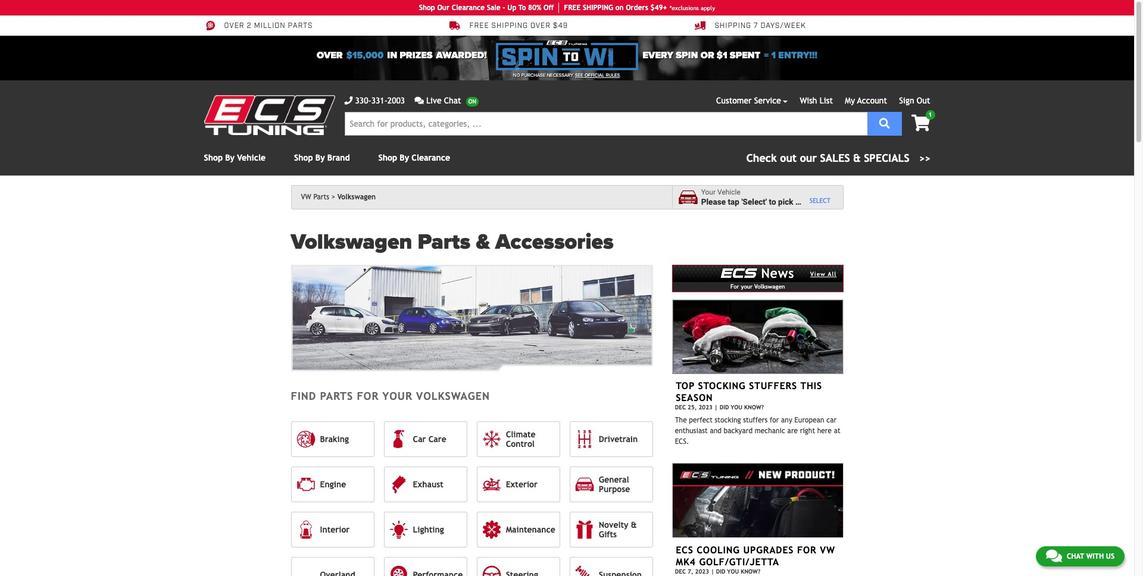 Task type: locate. For each thing, give the bounding box(es) containing it.
over left 2
[[224, 22, 245, 31]]

your right for
[[741, 283, 753, 290]]

your
[[702, 188, 716, 197]]

ecs tuning 'spin to win' contest logo image
[[497, 41, 638, 70]]

by for clearance
[[400, 153, 409, 163]]

1 horizontal spatial your
[[741, 283, 753, 290]]

drivetrain link
[[570, 422, 653, 457]]

perfect
[[689, 416, 713, 425]]

1 vertical spatial your
[[383, 390, 413, 402]]

1 horizontal spatial for
[[770, 416, 780, 425]]

1 dec from the top
[[675, 405, 686, 411]]

vw inside the ecs cooling upgrades for vw mk4 golf/gti/jetta dec 7, 2023 | did you know?
[[820, 545, 836, 556]]

ecs up mk4
[[676, 545, 694, 556]]

0 vertical spatial clearance
[[452, 4, 485, 12]]

330-331-2003
[[355, 96, 405, 105]]

spent
[[730, 49, 761, 61]]

for up mechanic
[[770, 416, 780, 425]]

over
[[531, 22, 551, 31]]

0 horizontal spatial &
[[476, 229, 490, 255]]

shipping 7 days/week link
[[695, 20, 807, 31]]

0 horizontal spatial clearance
[[412, 153, 450, 163]]

shop by vehicle
[[204, 153, 266, 163]]

spin
[[676, 49, 699, 61]]

shipping
[[492, 22, 528, 31]]

ecs cooling upgrades for vw mk4 golf/gti/jetta dec 7, 2023 | did you know?
[[675, 545, 836, 575]]

2023
[[699, 405, 713, 411], [696, 569, 710, 575]]

did down golf/gti/jetta
[[717, 569, 726, 575]]

& for novelty
[[631, 521, 637, 530]]

2 dec from the top
[[675, 569, 686, 575]]

1 vertical spatial 2023
[[696, 569, 710, 575]]

0 vertical spatial 2023
[[699, 405, 713, 411]]

to
[[519, 4, 526, 12]]

2023 right 25,
[[699, 405, 713, 411]]

car care
[[413, 435, 447, 444]]

climate control link
[[477, 422, 560, 457]]

list
[[820, 96, 833, 105]]

care
[[429, 435, 447, 444]]

*exclusions apply link
[[670, 3, 716, 12]]

1 down the out
[[929, 111, 933, 118]]

pick
[[779, 197, 794, 206]]

1 vertical spatial |
[[711, 569, 715, 575]]

in
[[387, 49, 397, 61]]

by left brand
[[316, 153, 325, 163]]

|
[[715, 405, 718, 411], [711, 569, 715, 575]]

1 vertical spatial parts
[[418, 229, 471, 255]]

your up car care link
[[383, 390, 413, 402]]

3 by from the left
[[400, 153, 409, 163]]

this
[[801, 381, 823, 392]]

live
[[427, 96, 442, 105]]

=
[[765, 49, 769, 61]]

clearance for our
[[452, 4, 485, 12]]

apply
[[701, 4, 716, 11]]

shop for shop by brand
[[294, 153, 313, 163]]

0 horizontal spatial for
[[357, 390, 379, 402]]

clearance down live
[[412, 153, 450, 163]]

know? up stuffers
[[745, 405, 764, 411]]

by
[[225, 153, 235, 163], [316, 153, 325, 163], [400, 153, 409, 163]]

know? inside the ecs cooling upgrades for vw mk4 golf/gti/jetta dec 7, 2023 | did you know?
[[741, 569, 761, 575]]

0 vertical spatial your
[[741, 283, 753, 290]]

ecs
[[721, 264, 757, 281], [676, 545, 694, 556]]

0 vertical spatial |
[[715, 405, 718, 411]]

0 vertical spatial know?
[[745, 405, 764, 411]]

select link
[[810, 197, 831, 205]]

0 horizontal spatial chat
[[444, 96, 462, 105]]

to
[[769, 197, 777, 206]]

1 horizontal spatial over
[[317, 49, 343, 61]]

1 vertical spatial dec
[[675, 569, 686, 575]]

0 vertical spatial parts
[[314, 193, 330, 201]]

or
[[701, 49, 715, 61]]

you down golf/gti/jetta
[[728, 569, 739, 575]]

0 vertical spatial dec
[[675, 405, 686, 411]]

vehicle down ecs tuning 'image'
[[237, 153, 266, 163]]

1 horizontal spatial chat
[[1068, 553, 1085, 561]]

1 by from the left
[[225, 153, 235, 163]]

volkswagen up care
[[416, 390, 490, 402]]

0 vertical spatial ecs
[[721, 264, 757, 281]]

1 vertical spatial vehicle
[[718, 188, 741, 197]]

1 vertical spatial ecs
[[676, 545, 694, 556]]

chat left with
[[1068, 553, 1085, 561]]

1 horizontal spatial vw
[[820, 545, 836, 556]]

free ship ping on orders $49+ *exclusions apply
[[564, 4, 716, 12]]

2 horizontal spatial by
[[400, 153, 409, 163]]

any
[[782, 416, 793, 425]]

25,
[[688, 405, 697, 411]]

for your volkswagen
[[731, 283, 785, 290]]

days/week
[[761, 22, 807, 31]]

orders
[[626, 4, 649, 12]]

0 vertical spatial you
[[731, 405, 743, 411]]

parts for find
[[320, 390, 353, 402]]

0 horizontal spatial vw
[[301, 193, 311, 201]]

service
[[755, 96, 782, 105]]

parts for vw
[[314, 193, 330, 201]]

volkswagen down the vw parts link
[[291, 229, 412, 255]]

1 vertical spatial for
[[770, 416, 780, 425]]

0 horizontal spatial by
[[225, 153, 235, 163]]

2 horizontal spatial &
[[854, 152, 861, 164]]

live chat link
[[415, 95, 479, 107]]

and
[[710, 427, 722, 435]]

330-
[[355, 96, 372, 105]]

1 vertical spatial over
[[317, 49, 343, 61]]

over
[[224, 22, 245, 31], [317, 49, 343, 61]]

by down 2003
[[400, 153, 409, 163]]

1 vertical spatial you
[[728, 569, 739, 575]]

0 horizontal spatial ecs
[[676, 545, 694, 556]]

0 vertical spatial for
[[357, 390, 379, 402]]

1 horizontal spatial clearance
[[452, 4, 485, 12]]

shop by vehicle link
[[204, 153, 266, 163]]

sales & specials
[[821, 152, 910, 164]]

over left $15,000
[[317, 49, 343, 61]]

$49+
[[651, 4, 668, 12]]

1 horizontal spatial ecs
[[721, 264, 757, 281]]

1 horizontal spatial 1
[[929, 111, 933, 118]]

for inside the ecs cooling upgrades for vw mk4 golf/gti/jetta dec 7, 2023 | did you know?
[[798, 545, 817, 556]]

ecs up for
[[721, 264, 757, 281]]

vehicle up "tap"
[[718, 188, 741, 197]]

for up "braking" link
[[357, 390, 379, 402]]

novelty & gifts link
[[570, 512, 653, 548]]

0 horizontal spatial your
[[383, 390, 413, 402]]

| up stocking
[[715, 405, 718, 411]]

2023 right 7,
[[696, 569, 710, 575]]

1 right =
[[772, 49, 776, 61]]

1 vertical spatial know?
[[741, 569, 761, 575]]

over 2 million parts link
[[204, 20, 313, 31]]

parts
[[314, 193, 330, 201], [418, 229, 471, 255], [320, 390, 353, 402]]

tap
[[728, 197, 740, 206]]

for right the upgrades
[[798, 545, 817, 556]]

shop by clearance link
[[379, 153, 450, 163]]

& inside novelty & gifts
[[631, 521, 637, 530]]

by for brand
[[316, 153, 325, 163]]

exhaust
[[413, 480, 444, 490]]

clearance for by
[[412, 153, 450, 163]]

shop inside shop our clearance sale - up to 80% off link
[[419, 4, 435, 12]]

know? down golf/gti/jetta
[[741, 569, 761, 575]]

did inside the ecs cooling upgrades for vw mk4 golf/gti/jetta dec 7, 2023 | did you know?
[[717, 569, 726, 575]]

chat right live
[[444, 96, 462, 105]]

0 vertical spatial vw
[[301, 193, 311, 201]]

top stocking stuffers this season image
[[673, 300, 844, 375]]

1 vertical spatial did
[[717, 569, 726, 575]]

2 vertical spatial for
[[798, 545, 817, 556]]

1 horizontal spatial &
[[631, 521, 637, 530]]

entry!!!
[[779, 49, 818, 61]]

select
[[810, 197, 831, 204]]

7,
[[688, 569, 694, 575]]

phone image
[[345, 97, 353, 105]]

vw right the upgrades
[[820, 545, 836, 556]]

ship
[[583, 4, 598, 12]]

top stocking stuffers this season dec 25, 2023 | did you know? the perfect stocking stuffers for any european car enthusiast and backyard mechanic are right here at ecs.
[[675, 381, 841, 446]]

| right 7,
[[711, 569, 715, 575]]

lighting link
[[384, 512, 467, 548]]

vw down shop by brand on the top left of the page
[[301, 193, 311, 201]]

search image
[[880, 118, 891, 128]]

by down ecs tuning 'image'
[[225, 153, 235, 163]]

0 horizontal spatial over
[[224, 22, 245, 31]]

dec
[[675, 405, 686, 411], [675, 569, 686, 575]]

ecs inside the ecs cooling upgrades for vw mk4 golf/gti/jetta dec 7, 2023 | did you know?
[[676, 545, 694, 556]]

dec inside top stocking stuffers this season dec 25, 2023 | did you know? the perfect stocking stuffers for any european car enthusiast and backyard mechanic are right here at ecs.
[[675, 405, 686, 411]]

0 vertical spatial 1
[[772, 49, 776, 61]]

2 horizontal spatial for
[[798, 545, 817, 556]]

wish
[[800, 96, 818, 105]]

1
[[772, 49, 776, 61], [929, 111, 933, 118]]

volkswagen right the vw parts link
[[338, 193, 376, 201]]

dec left 7,
[[675, 569, 686, 575]]

you up stocking
[[731, 405, 743, 411]]

brand
[[328, 153, 350, 163]]

2 by from the left
[[316, 153, 325, 163]]

dec left 25,
[[675, 405, 686, 411]]

ecs tuning image
[[204, 95, 335, 135]]

comments image
[[1047, 549, 1063, 564]]

1 vertical spatial vw
[[820, 545, 836, 556]]

season
[[676, 393, 713, 404]]

1 vertical spatial clearance
[[412, 153, 450, 163]]

exterior
[[506, 480, 538, 490]]

every
[[643, 49, 674, 61]]

vw parts
[[301, 193, 330, 201]]

my account link
[[846, 96, 888, 105]]

shopping cart image
[[912, 115, 931, 132]]

1 horizontal spatial by
[[316, 153, 325, 163]]

parts for volkswagen
[[418, 229, 471, 255]]

lighting
[[413, 525, 444, 535]]

0 horizontal spatial vehicle
[[237, 153, 266, 163]]

0 vertical spatial &
[[854, 152, 861, 164]]

over for over $15,000 in prizes
[[317, 49, 343, 61]]

& for sales
[[854, 152, 861, 164]]

for
[[731, 283, 740, 290]]

clearance up free
[[452, 4, 485, 12]]

0 vertical spatial did
[[720, 405, 729, 411]]

0 vertical spatial over
[[224, 22, 245, 31]]

know? inside top stocking stuffers this season dec 25, 2023 | did you know? the perfect stocking stuffers for any european car enthusiast and backyard mechanic are right here at ecs.
[[745, 405, 764, 411]]

did up stocking
[[720, 405, 729, 411]]

your
[[741, 283, 753, 290], [383, 390, 413, 402]]

2 vertical spatial &
[[631, 521, 637, 530]]

$49
[[553, 22, 568, 31]]

official
[[585, 73, 605, 78]]

1 horizontal spatial vehicle
[[718, 188, 741, 197]]

shop by brand
[[294, 153, 350, 163]]

my account
[[846, 96, 888, 105]]

2 vertical spatial parts
[[320, 390, 353, 402]]

car
[[827, 416, 837, 425]]

no purchase necessary. see official rules .
[[513, 73, 621, 78]]



Task type: vqa. For each thing, say whether or not it's contained in the screenshot.
Sign Out link
yes



Task type: describe. For each thing, give the bounding box(es) containing it.
novelty & gifts
[[599, 521, 637, 540]]

vehicle
[[802, 197, 828, 206]]

climate
[[506, 430, 536, 440]]

0 vertical spatial vehicle
[[237, 153, 266, 163]]

european
[[795, 416, 825, 425]]

general purpose
[[599, 475, 631, 494]]

braking link
[[291, 422, 374, 457]]

prizes
[[400, 49, 433, 61]]

top
[[676, 381, 695, 392]]

sign out link
[[900, 96, 931, 105]]

exterior link
[[477, 467, 560, 503]]

drivetrain
[[599, 435, 638, 444]]

maintenance
[[506, 525, 556, 535]]

find
[[291, 390, 316, 402]]

shop for shop by vehicle
[[204, 153, 223, 163]]

see
[[576, 73, 584, 78]]

2023 inside the ecs cooling upgrades for vw mk4 golf/gti/jetta dec 7, 2023 | did you know?
[[696, 569, 710, 575]]

view all
[[811, 271, 837, 278]]

necessary.
[[547, 73, 574, 78]]

volkswagen banner image image
[[291, 265, 653, 372]]

1 link
[[903, 110, 936, 133]]

stocking
[[715, 416, 741, 425]]

at
[[834, 427, 841, 435]]

mk4
[[676, 557, 696, 568]]

our
[[438, 4, 450, 12]]

sign out
[[900, 96, 931, 105]]

1 vertical spatial chat
[[1068, 553, 1085, 561]]

right
[[801, 427, 816, 435]]

shipping
[[715, 22, 752, 31]]

free shipping over $49 link
[[449, 20, 568, 31]]

did inside top stocking stuffers this season dec 25, 2023 | did you know? the perfect stocking stuffers for any european car enthusiast and backyard mechanic are right here at ecs.
[[720, 405, 729, 411]]

no
[[513, 73, 520, 78]]

novelty
[[599, 521, 629, 530]]

you inside the ecs cooling upgrades for vw mk4 golf/gti/jetta dec 7, 2023 | did you know?
[[728, 569, 739, 575]]

backyard
[[724, 427, 753, 435]]

find parts for your volkswagen
[[291, 390, 490, 402]]

your vehicle please tap 'select' to pick a vehicle
[[702, 188, 828, 206]]

-
[[503, 4, 506, 12]]

specials
[[865, 152, 910, 164]]

2023 inside top stocking stuffers this season dec 25, 2023 | did you know? the perfect stocking stuffers for any european car enthusiast and backyard mechanic are right here at ecs.
[[699, 405, 713, 411]]

331-
[[372, 96, 388, 105]]

0 vertical spatial chat
[[444, 96, 462, 105]]

general purpose link
[[570, 467, 653, 503]]

are
[[788, 427, 798, 435]]

upgrades
[[744, 545, 794, 556]]

please
[[702, 197, 726, 206]]

ping
[[598, 4, 614, 12]]

vw parts link
[[301, 193, 335, 201]]

ecs for ecs news
[[721, 264, 757, 281]]

Search text field
[[345, 112, 868, 136]]

million
[[254, 22, 286, 31]]

us
[[1107, 553, 1115, 561]]

top stocking stuffers this season link
[[676, 381, 823, 404]]

out
[[917, 96, 931, 105]]

ecs cooling upgrades for vw mk4 golf/gti/jetta image
[[673, 464, 844, 539]]

free
[[564, 4, 581, 12]]

| inside the ecs cooling upgrades for vw mk4 golf/gti/jetta dec 7, 2023 | did you know?
[[711, 569, 715, 575]]

every spin or $1 spent = 1 entry!!!
[[643, 49, 818, 61]]

news
[[762, 266, 795, 281]]

1 vertical spatial &
[[476, 229, 490, 255]]

over for over 2 million parts
[[224, 22, 245, 31]]

shop by brand link
[[294, 153, 350, 163]]

ecs for ecs cooling upgrades for vw mk4 golf/gti/jetta dec 7, 2023 | did you know?
[[676, 545, 694, 556]]

vehicle inside "your vehicle please tap 'select' to pick a vehicle"
[[718, 188, 741, 197]]

ecs news
[[721, 264, 795, 281]]

| inside top stocking stuffers this season dec 25, 2023 | did you know? the perfect stocking stuffers for any european car enthusiast and backyard mechanic are right here at ecs.
[[715, 405, 718, 411]]

stocking
[[698, 381, 746, 392]]

over 2 million parts
[[224, 22, 313, 31]]

view
[[811, 271, 826, 278]]

for inside top stocking stuffers this season dec 25, 2023 | did you know? the perfect stocking stuffers for any european car enthusiast and backyard mechanic are right here at ecs.
[[770, 416, 780, 425]]

here
[[818, 427, 832, 435]]

wish list
[[800, 96, 833, 105]]

shop our clearance sale - up to 80% off link
[[419, 2, 560, 13]]

sign
[[900, 96, 915, 105]]

over $15,000 in prizes
[[317, 49, 433, 61]]

330-331-2003 link
[[345, 95, 405, 107]]

car
[[413, 435, 426, 444]]

shop by clearance
[[379, 153, 450, 163]]

purpose
[[599, 485, 631, 494]]

car care link
[[384, 422, 467, 457]]

'select'
[[742, 197, 767, 206]]

enthusiast
[[675, 427, 708, 435]]

shop for shop by clearance
[[379, 153, 397, 163]]

0 horizontal spatial 1
[[772, 49, 776, 61]]

by for vehicle
[[225, 153, 235, 163]]

dec inside the ecs cooling upgrades for vw mk4 golf/gti/jetta dec 7, 2023 | did you know?
[[675, 569, 686, 575]]

80%
[[528, 4, 542, 12]]

comments image
[[415, 97, 424, 105]]

off
[[544, 4, 554, 12]]

golf/gti/jetta
[[700, 557, 780, 568]]

ecs.
[[675, 438, 690, 446]]

7
[[754, 22, 759, 31]]

1 vertical spatial 1
[[929, 111, 933, 118]]

you inside top stocking stuffers this season dec 25, 2023 | did you know? the perfect stocking stuffers for any european car enthusiast and backyard mechanic are right here at ecs.
[[731, 405, 743, 411]]

a
[[796, 197, 800, 206]]

braking
[[320, 435, 349, 444]]

mechanic
[[755, 427, 786, 435]]

volkswagen down news on the right of the page
[[755, 283, 785, 290]]

shop for shop our clearance sale - up to 80% off
[[419, 4, 435, 12]]

interior
[[320, 525, 350, 535]]

chat with us link
[[1037, 547, 1125, 567]]

free shipping over $49
[[470, 22, 568, 31]]

stuffers
[[750, 381, 798, 392]]



